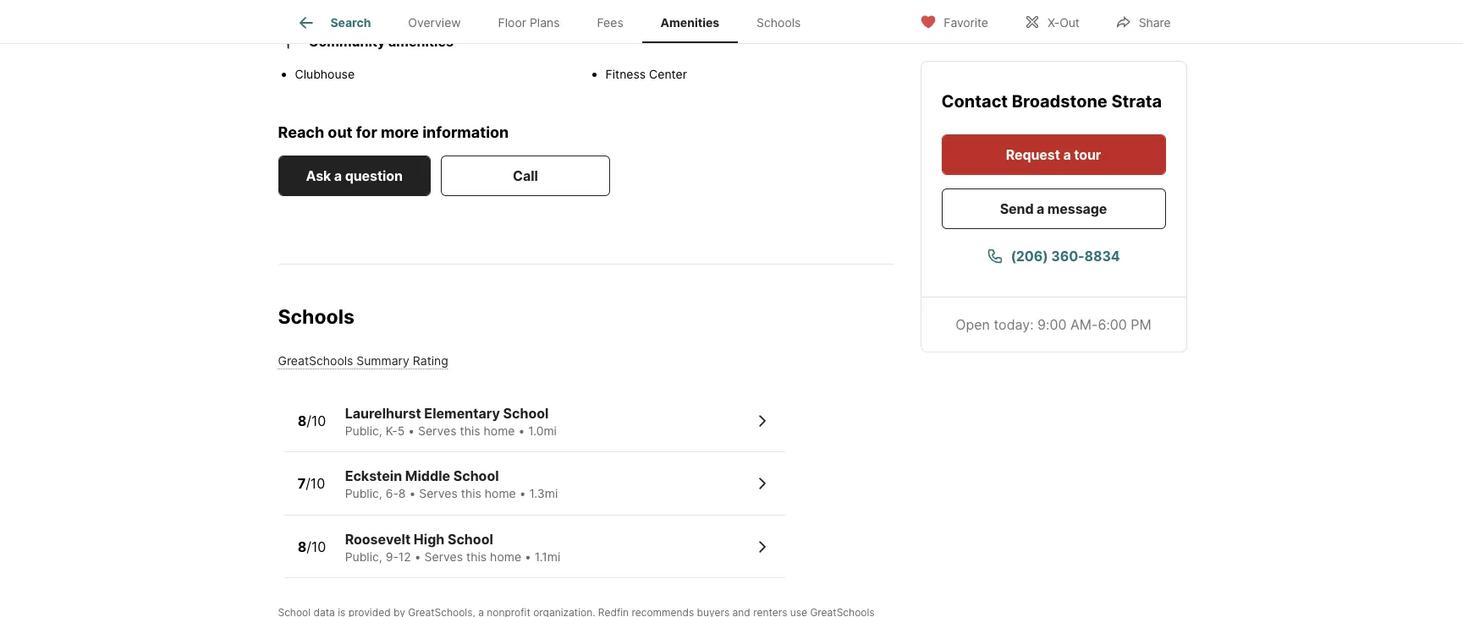 Task type: locate. For each thing, give the bounding box(es) containing it.
0 vertical spatial schools
[[757, 15, 801, 30]]

(206) 360-8834 button
[[942, 236, 1166, 277]]

out
[[328, 123, 353, 141]]

k-
[[386, 424, 398, 438]]

• right "5"
[[408, 424, 415, 438]]

0 vertical spatial a
[[1063, 146, 1071, 163]]

6-
[[386, 487, 399, 501]]

0 vertical spatial 8 /10
[[298, 413, 326, 430]]

1 vertical spatial 8
[[399, 487, 406, 501]]

public,
[[345, 424, 382, 438], [345, 487, 382, 501], [345, 550, 382, 564]]

amenities
[[661, 15, 720, 30]]

a inside request a tour button
[[1063, 146, 1071, 163]]

pm
[[1131, 317, 1152, 333]]

8
[[298, 413, 307, 430], [399, 487, 406, 501], [298, 539, 307, 556]]

a for request
[[1063, 146, 1071, 163]]

2 vertical spatial this
[[466, 550, 487, 564]]

call
[[513, 168, 538, 185]]

greatschools summary rating link
[[278, 354, 448, 368]]

serves inside the eckstein middle school public, 6-8 • serves this home • 1.3mi
[[419, 487, 458, 501]]

8 down greatschools
[[298, 413, 307, 430]]

a for send
[[1037, 201, 1045, 218]]

open
[[956, 317, 990, 333]]

1.0mi
[[528, 424, 557, 438]]

reach out for more information
[[278, 123, 509, 141]]

serves for middle
[[419, 487, 458, 501]]

tab list
[[278, 0, 833, 43]]

this
[[460, 424, 480, 438], [461, 487, 481, 501], [466, 550, 487, 564]]

home
[[484, 424, 515, 438], [485, 487, 516, 501], [490, 550, 521, 564]]

floor
[[498, 15, 526, 30]]

(206) 360-8834
[[1011, 248, 1120, 265]]

1 vertical spatial school
[[453, 468, 499, 485]]

school up the 1.0mi
[[503, 405, 549, 422]]

2 vertical spatial /10
[[307, 539, 326, 556]]

2 vertical spatial a
[[1037, 201, 1045, 218]]

greatschools summary rating
[[278, 354, 448, 368]]

1 vertical spatial a
[[334, 168, 342, 185]]

x-out button
[[1010, 4, 1094, 39]]

1 vertical spatial serves
[[419, 487, 458, 501]]

a inside send a message button
[[1037, 201, 1045, 218]]

3 public, from the top
[[345, 550, 382, 564]]

9-
[[386, 550, 399, 564]]

a left tour
[[1063, 146, 1071, 163]]

out
[[1060, 15, 1080, 29]]

2 vertical spatial public,
[[345, 550, 382, 564]]

8 /10
[[298, 413, 326, 430], [298, 539, 326, 556]]

2 vertical spatial 8
[[298, 539, 307, 556]]

1 horizontal spatial schools
[[757, 15, 801, 30]]

center
[[649, 66, 687, 81]]

• right 12
[[415, 550, 421, 564]]

0 vertical spatial home
[[484, 424, 515, 438]]

amenities tab
[[642, 3, 738, 43]]

public, down roosevelt
[[345, 550, 382, 564]]

send a message
[[1000, 201, 1107, 218]]

home left the 1.3mi in the bottom of the page
[[485, 487, 516, 501]]

public, inside the eckstein middle school public, 6-8 • serves this home • 1.3mi
[[345, 487, 382, 501]]

public, down eckstein
[[345, 487, 382, 501]]

am-
[[1071, 317, 1098, 333]]

this inside the eckstein middle school public, 6-8 • serves this home • 1.3mi
[[461, 487, 481, 501]]

ask a question
[[306, 168, 403, 185]]

high
[[414, 531, 445, 548]]

ask
[[306, 168, 331, 185]]

1.3mi
[[529, 487, 558, 501]]

more
[[381, 123, 419, 141]]

schools
[[757, 15, 801, 30], [278, 306, 355, 329]]

fitness
[[606, 66, 646, 81]]

1 vertical spatial public,
[[345, 487, 382, 501]]

school
[[503, 405, 549, 422], [453, 468, 499, 485], [448, 531, 493, 548]]

home left 1.1mi
[[490, 550, 521, 564]]

8 down middle
[[399, 487, 406, 501]]

8 /10 down 7 /10
[[298, 539, 326, 556]]

public, inside laurelhurst elementary school public, k-5 • serves this home • 1.0mi
[[345, 424, 382, 438]]

0 vertical spatial /10
[[307, 413, 326, 430]]

request a tour
[[1006, 146, 1101, 163]]

this inside laurelhurst elementary school public, k-5 • serves this home • 1.0mi
[[460, 424, 480, 438]]

0 vertical spatial school
[[503, 405, 549, 422]]

this up roosevelt high school public, 9-12 • serves this home • 1.1mi
[[461, 487, 481, 501]]

serves down middle
[[419, 487, 458, 501]]

this for high
[[466, 550, 487, 564]]

serves down elementary
[[418, 424, 457, 438]]

home for roosevelt high school
[[490, 550, 521, 564]]

/10 down greatschools
[[307, 413, 326, 430]]

home down elementary
[[484, 424, 515, 438]]

fees tab
[[579, 3, 642, 43]]

/10 left eckstein
[[306, 476, 325, 493]]

1 vertical spatial 8 /10
[[298, 539, 326, 556]]

serves down high
[[425, 550, 463, 564]]

0 vertical spatial serves
[[418, 424, 457, 438]]

share
[[1139, 15, 1171, 29]]

home inside laurelhurst elementary school public, k-5 • serves this home • 1.0mi
[[484, 424, 515, 438]]

call link
[[441, 156, 610, 196]]

1 vertical spatial /10
[[306, 476, 325, 493]]

a inside ask a question button
[[334, 168, 342, 185]]

ask a question button
[[278, 156, 431, 196]]

1 vertical spatial home
[[485, 487, 516, 501]]

school inside roosevelt high school public, 9-12 • serves this home • 1.1mi
[[448, 531, 493, 548]]

0 vertical spatial public,
[[345, 424, 382, 438]]

a
[[1063, 146, 1071, 163], [334, 168, 342, 185], [1037, 201, 1045, 218]]

laurelhurst
[[345, 405, 421, 422]]

serves inside laurelhurst elementary school public, k-5 • serves this home • 1.0mi
[[418, 424, 457, 438]]

2 vertical spatial serves
[[425, 550, 463, 564]]

8 /10 down greatschools
[[298, 413, 326, 430]]

serves inside roosevelt high school public, 9-12 • serves this home • 1.1mi
[[425, 550, 463, 564]]

school right middle
[[453, 468, 499, 485]]

message
[[1048, 201, 1107, 218]]

• left the 1.0mi
[[518, 424, 525, 438]]

1 8 /10 from the top
[[298, 413, 326, 430]]

8 /10 for laurelhurst
[[298, 413, 326, 430]]

1 horizontal spatial a
[[1037, 201, 1045, 218]]

serves for elementary
[[418, 424, 457, 438]]

1 vertical spatial this
[[461, 487, 481, 501]]

a right send
[[1037, 201, 1045, 218]]

1 vertical spatial schools
[[278, 306, 355, 329]]

school right high
[[448, 531, 493, 548]]

0 vertical spatial 8
[[298, 413, 307, 430]]

5
[[398, 424, 405, 438]]

• left the 1.3mi in the bottom of the page
[[519, 487, 526, 501]]

this left 1.1mi
[[466, 550, 487, 564]]

call button
[[441, 156, 610, 196]]

this for elementary
[[460, 424, 480, 438]]

favorite
[[944, 15, 989, 29]]

•
[[408, 424, 415, 438], [518, 424, 525, 438], [409, 487, 416, 501], [519, 487, 526, 501], [415, 550, 421, 564], [525, 550, 531, 564]]

2 horizontal spatial a
[[1063, 146, 1071, 163]]

/10
[[307, 413, 326, 430], [306, 476, 325, 493], [307, 539, 326, 556]]

1 public, from the top
[[345, 424, 382, 438]]

request
[[1006, 146, 1060, 163]]

community
[[309, 33, 385, 50]]

2 vertical spatial school
[[448, 531, 493, 548]]

community amenities
[[309, 33, 454, 50]]

schools inside tab
[[757, 15, 801, 30]]

• left 1.1mi
[[525, 550, 531, 564]]

information
[[423, 123, 509, 141]]

/10 for roosevelt
[[307, 539, 326, 556]]

amenities
[[389, 33, 454, 50]]

2 vertical spatial home
[[490, 550, 521, 564]]

public, inside roosevelt high school public, 9-12 • serves this home • 1.1mi
[[345, 550, 382, 564]]

serves
[[418, 424, 457, 438], [419, 487, 458, 501], [425, 550, 463, 564]]

0 horizontal spatial a
[[334, 168, 342, 185]]

2 8 /10 from the top
[[298, 539, 326, 556]]

home inside the eckstein middle school public, 6-8 • serves this home • 1.3mi
[[485, 487, 516, 501]]

home inside roosevelt high school public, 9-12 • serves this home • 1.1mi
[[490, 550, 521, 564]]

0 vertical spatial this
[[460, 424, 480, 438]]

school for roosevelt high school
[[448, 531, 493, 548]]

2 public, from the top
[[345, 487, 382, 501]]

• right 6-
[[409, 487, 416, 501]]

roosevelt high school public, 9-12 • serves this home • 1.1mi
[[345, 531, 561, 564]]

school inside laurelhurst elementary school public, k-5 • serves this home • 1.0mi
[[503, 405, 549, 422]]

roosevelt
[[345, 531, 411, 548]]

request a tour button
[[942, 135, 1166, 175]]

(206)
[[1011, 248, 1048, 265]]

a right ask
[[334, 168, 342, 185]]

/10 left roosevelt
[[307, 539, 326, 556]]

0 horizontal spatial schools
[[278, 306, 355, 329]]

8 down 7
[[298, 539, 307, 556]]

9:00
[[1038, 317, 1067, 333]]

7 /10
[[298, 476, 325, 493]]

this down elementary
[[460, 424, 480, 438]]

eckstein middle school public, 6-8 • serves this home • 1.3mi
[[345, 468, 558, 501]]

school inside the eckstein middle school public, 6-8 • serves this home • 1.3mi
[[453, 468, 499, 485]]

elementary
[[424, 405, 500, 422]]

fitness center
[[606, 66, 687, 81]]

8834
[[1085, 248, 1120, 265]]

strata
[[1112, 91, 1162, 112]]

this inside roosevelt high school public, 9-12 • serves this home • 1.1mi
[[466, 550, 487, 564]]

7
[[298, 476, 306, 493]]

public, down laurelhurst
[[345, 424, 382, 438]]



Task type: describe. For each thing, give the bounding box(es) containing it.
1.1mi
[[535, 550, 561, 564]]

home for eckstein middle school
[[485, 487, 516, 501]]

laurelhurst elementary school public, k-5 • serves this home • 1.0mi
[[345, 405, 557, 438]]

rating
[[413, 354, 448, 368]]

plans
[[530, 15, 560, 30]]

today:
[[994, 317, 1034, 333]]

schools tab
[[738, 3, 820, 43]]

favorite button
[[906, 4, 1003, 39]]

floor plans
[[498, 15, 560, 30]]

x-out
[[1048, 15, 1080, 29]]

a for ask
[[334, 168, 342, 185]]

/10 for laurelhurst
[[307, 413, 326, 430]]

contact broadstone strata
[[942, 91, 1162, 112]]

tour
[[1074, 146, 1101, 163]]

public, for laurelhurst elementary school
[[345, 424, 382, 438]]

search
[[330, 15, 371, 30]]

/10 for eckstein
[[306, 476, 325, 493]]

overview tab
[[390, 3, 480, 43]]

middle
[[405, 468, 450, 485]]

clubhouse
[[295, 66, 355, 81]]

broadstone
[[1012, 91, 1108, 112]]

6:00
[[1098, 317, 1127, 333]]

greatschools
[[278, 354, 353, 368]]

school for laurelhurst elementary school
[[503, 405, 549, 422]]

(206) 360-8834 link
[[942, 236, 1166, 277]]

8 /10 for roosevelt
[[298, 539, 326, 556]]

serves for high
[[425, 550, 463, 564]]

x-
[[1048, 15, 1060, 29]]

8 for roosevelt
[[298, 539, 307, 556]]

overview
[[408, 15, 461, 30]]

public, for roosevelt high school
[[345, 550, 382, 564]]

fees
[[597, 15, 624, 30]]

floor plans tab
[[480, 3, 579, 43]]

tab list containing search
[[278, 0, 833, 43]]

search link
[[297, 13, 371, 33]]

send
[[1000, 201, 1034, 218]]

for
[[356, 123, 377, 141]]

open today: 9:00 am-6:00 pm
[[956, 317, 1152, 333]]

contact
[[942, 91, 1008, 112]]

summary
[[357, 354, 410, 368]]

school for eckstein middle school
[[453, 468, 499, 485]]

eckstein
[[345, 468, 402, 485]]

8 inside the eckstein middle school public, 6-8 • serves this home • 1.3mi
[[399, 487, 406, 501]]

send a message button
[[942, 189, 1166, 229]]

reach
[[278, 123, 324, 141]]

12
[[399, 550, 411, 564]]

8 for laurelhurst
[[298, 413, 307, 430]]

question
[[345, 168, 403, 185]]

home for laurelhurst elementary school
[[484, 424, 515, 438]]

this for middle
[[461, 487, 481, 501]]

share button
[[1101, 4, 1185, 39]]

public, for eckstein middle school
[[345, 487, 382, 501]]

360-
[[1051, 248, 1085, 265]]



Task type: vqa. For each thing, say whether or not it's contained in the screenshot.
top 1.99M
no



